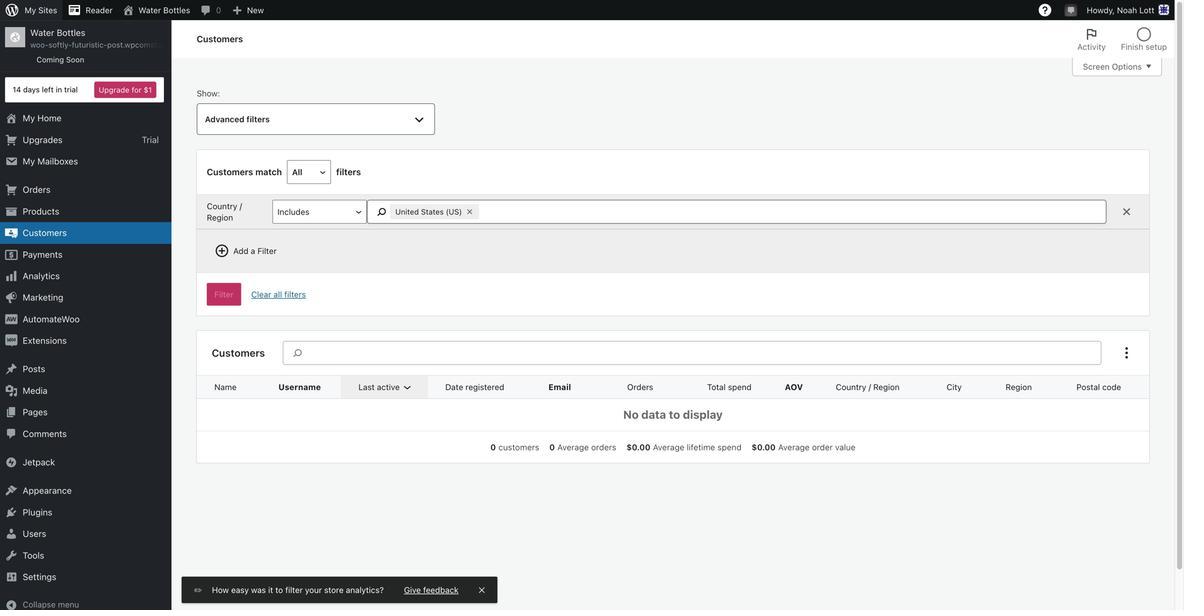 Task type: describe. For each thing, give the bounding box(es) containing it.
choose which values to display image
[[1120, 346, 1135, 361]]

pencil icon image
[[194, 586, 202, 595]]

customers up name "button" in the bottom of the page
[[212, 347, 265, 359]]

add a filter
[[233, 246, 277, 256]]

bottles for water bottles
[[163, 5, 190, 15]]

filter button
[[207, 283, 241, 306]]

screen options
[[1083, 62, 1142, 71]]

toolbar navigation
[[0, 0, 1175, 23]]

last
[[359, 383, 375, 392]]

analytics
[[23, 271, 60, 281]]

media link
[[0, 380, 172, 402]]

filter inside button
[[214, 290, 234, 299]]

upgrade
[[99, 86, 130, 94]]

remove country / region filter image
[[1120, 204, 1135, 220]]

reader
[[86, 5, 113, 15]]

options
[[1112, 62, 1142, 71]]

display
[[683, 408, 723, 422]]

screen options button
[[1073, 57, 1162, 76]]

0 horizontal spatial /
[[240, 202, 242, 211]]

✕ button
[[479, 585, 485, 596]]

how easy was it to filter your store analytics?
[[212, 586, 384, 595]]

clear
[[251, 290, 271, 299]]

new
[[247, 5, 264, 15]]

all
[[274, 290, 282, 299]]

average for average lifetime spend
[[653, 443, 685, 452]]

1 horizontal spatial to
[[669, 408, 680, 422]]

orders inside button
[[627, 383, 654, 392]]

appearance
[[23, 486, 72, 496]]

extensions
[[23, 336, 67, 346]]

pages link
[[0, 402, 172, 423]]

water bottles link
[[118, 0, 195, 20]]

united states (us)
[[395, 208, 462, 216]]

menu
[[58, 600, 79, 610]]

:
[[218, 89, 220, 98]]

mailboxes
[[37, 156, 78, 166]]

total spend
[[707, 383, 752, 392]]

finish setup button
[[1114, 20, 1175, 58]]

products link
[[0, 201, 172, 222]]

analytics?
[[346, 586, 384, 595]]

collapse menu button
[[0, 595, 172, 611]]

products
[[23, 206, 59, 217]]

water for water bottles woo-softly-futuristic-post.wpcomstaging.com coming soon
[[30, 27, 54, 38]]

username
[[279, 383, 321, 392]]

setup
[[1146, 42, 1167, 51]]

give feedback button
[[404, 585, 459, 596]]

1 horizontal spatial filters
[[284, 290, 306, 299]]

reader link
[[62, 0, 118, 20]]

spend inside 'button'
[[728, 383, 752, 392]]

no data to display
[[624, 408, 723, 422]]

0 customers
[[491, 443, 540, 452]]

show :
[[197, 89, 220, 98]]

howdy, noah lott
[[1087, 5, 1155, 15]]

woo-
[[30, 40, 49, 49]]

lott
[[1140, 5, 1155, 15]]

orders link
[[0, 179, 172, 201]]

aov
[[785, 383, 803, 392]]

email
[[549, 383, 571, 392]]

country inside button
[[836, 383, 867, 392]]

sites
[[38, 5, 57, 15]]

14
[[13, 85, 21, 94]]

marketing link
[[0, 287, 172, 309]]

left
[[42, 85, 54, 94]]

orders inside 'main menu' navigation
[[23, 185, 51, 195]]

comments
[[23, 429, 67, 439]]

easy
[[231, 586, 249, 595]]

1 vertical spatial to
[[275, 586, 283, 595]]

payments
[[23, 249, 63, 260]]

my sites
[[25, 5, 57, 15]]

0 horizontal spatial region
[[207, 213, 233, 222]]

name button
[[207, 376, 259, 399]]

howdy,
[[1087, 5, 1115, 15]]

analytics link
[[0, 266, 172, 287]]

filters inside dropdown button
[[247, 115, 270, 124]]

last active
[[359, 383, 400, 392]]

advanced
[[205, 115, 244, 124]]

my mailboxes link
[[0, 151, 172, 172]]

postal code
[[1077, 383, 1122, 392]]

plugins link
[[0, 502, 172, 524]]

states
[[421, 208, 444, 216]]

soon
[[66, 55, 84, 64]]

average for average orders
[[558, 443, 589, 452]]

marketing
[[23, 292, 63, 303]]

noah
[[1117, 5, 1138, 15]]

extensions link
[[0, 330, 172, 352]]

coming
[[37, 55, 64, 64]]

collapse
[[23, 600, 56, 610]]

$0.00 average order value
[[752, 443, 856, 452]]

country / region inside button
[[836, 383, 900, 392]]

my sites link
[[0, 0, 62, 20]]

$0.00 for $0.00 average lifetime spend
[[627, 443, 651, 452]]

was
[[251, 586, 266, 595]]

section containing 0
[[486, 442, 861, 453]]



Task type: vqa. For each thing, say whether or not it's contained in the screenshot.


Task type: locate. For each thing, give the bounding box(es) containing it.
1 $0.00 from the left
[[627, 443, 651, 452]]

customers link
[[0, 222, 172, 244]]

filters right advanced
[[247, 115, 270, 124]]

filters right all
[[284, 290, 306, 299]]

bottles inside water bottles woo-softly-futuristic-post.wpcomstaging.com coming soon
[[57, 27, 85, 38]]

$0.00 left order
[[752, 443, 776, 452]]

no
[[624, 408, 639, 422]]

days
[[23, 85, 40, 94]]

water inside toolbar navigation
[[139, 5, 161, 15]]

0 right customers
[[550, 443, 555, 452]]

average
[[558, 443, 589, 452], [653, 443, 685, 452], [779, 443, 810, 452]]

my down upgrades
[[23, 156, 35, 166]]

softly-
[[49, 40, 72, 49]]

1 vertical spatial orders
[[627, 383, 654, 392]]

name
[[214, 383, 237, 392]]

clear all filters
[[251, 290, 306, 299]]

$0.00 down no
[[627, 443, 651, 452]]

customers down the 0 link
[[197, 34, 243, 44]]

3 average from the left
[[779, 443, 810, 452]]

average left lifetime
[[653, 443, 685, 452]]

1 vertical spatial bottles
[[57, 27, 85, 38]]

orders button
[[595, 376, 669, 399]]

screen
[[1083, 62, 1110, 71]]

1 horizontal spatial country / region
[[836, 383, 900, 392]]

order
[[812, 443, 833, 452]]

1 average from the left
[[558, 443, 589, 452]]

average for average order value
[[779, 443, 810, 452]]

date
[[446, 383, 463, 392]]

spend right lifetime
[[718, 443, 742, 452]]

0 vertical spatial country / region
[[207, 202, 242, 222]]

my for my sites
[[25, 5, 36, 15]]

✕
[[479, 586, 485, 595]]

spend right total
[[728, 383, 752, 392]]

users
[[23, 529, 46, 539]]

add
[[233, 246, 249, 256]]

date registered
[[446, 383, 504, 392]]

0 horizontal spatial country
[[207, 202, 237, 211]]

city
[[947, 383, 962, 392]]

bottles up softly-
[[57, 27, 85, 38]]

0 vertical spatial /
[[240, 202, 242, 211]]

0 average orders
[[550, 443, 617, 452]]

bottles left the 0 link
[[163, 5, 190, 15]]

automatewoo
[[23, 314, 80, 324]]

to right the data at the bottom right
[[669, 408, 680, 422]]

my home
[[23, 113, 62, 123]]

united
[[395, 208, 419, 216]]

to right the it
[[275, 586, 283, 595]]

0 vertical spatial filter
[[258, 246, 277, 256]]

collapse menu
[[23, 600, 79, 610]]

users link
[[0, 524, 172, 545]]

posts link
[[0, 359, 172, 380]]

water up post.wpcomstaging.com
[[139, 5, 161, 15]]

country
[[207, 202, 237, 211], [836, 383, 867, 392]]

0 horizontal spatial filter
[[214, 290, 234, 299]]

0 horizontal spatial country / region
[[207, 202, 242, 222]]

my home link
[[0, 108, 172, 129]]

filter inside dropdown button
[[258, 246, 277, 256]]

0
[[216, 5, 221, 15], [491, 443, 496, 452], [550, 443, 555, 452]]

0 horizontal spatial orders
[[23, 185, 51, 195]]

14 days left in trial
[[13, 85, 78, 94]]

2 horizontal spatial region
[[1006, 383, 1032, 392]]

0 vertical spatial spend
[[728, 383, 752, 392]]

0 for 0 customers
[[491, 443, 496, 452]]

comments link
[[0, 423, 172, 445]]

payments link
[[0, 244, 172, 266]]

your
[[305, 586, 322, 595]]

filter left 'clear'
[[214, 290, 234, 299]]

orders up products
[[23, 185, 51, 195]]

advanced filters button
[[197, 104, 435, 135]]

country / region button
[[829, 376, 923, 399]]

0 vertical spatial orders
[[23, 185, 51, 195]]

water
[[139, 5, 161, 15], [30, 27, 54, 38]]

tab list
[[1070, 20, 1175, 58]]

water inside water bottles woo-softly-futuristic-post.wpcomstaging.com coming soon
[[30, 27, 54, 38]]

orders up no
[[627, 383, 654, 392]]

region inside button
[[874, 383, 900, 392]]

2 average from the left
[[653, 443, 685, 452]]

tools link
[[0, 545, 172, 567]]

spend inside section
[[718, 443, 742, 452]]

1 vertical spatial filter
[[214, 290, 234, 299]]

1 vertical spatial my
[[23, 113, 35, 123]]

1 horizontal spatial average
[[653, 443, 685, 452]]

0 horizontal spatial 0
[[216, 5, 221, 15]]

finish setup
[[1121, 42, 1167, 51]]

settings link
[[0, 567, 172, 588]]

0 vertical spatial water
[[139, 5, 161, 15]]

trial
[[142, 135, 159, 145]]

0 inside the 0 link
[[216, 5, 221, 15]]

my inside "link"
[[25, 5, 36, 15]]

1 vertical spatial filters
[[336, 167, 361, 177]]

1 horizontal spatial $0.00
[[752, 443, 776, 452]]

my left home
[[23, 113, 35, 123]]

(us)
[[446, 208, 462, 216]]

0 horizontal spatial average
[[558, 443, 589, 452]]

it
[[268, 586, 273, 595]]

activity button
[[1070, 20, 1114, 58]]

filter
[[285, 586, 303, 595]]

customers left match
[[207, 167, 253, 177]]

water for water bottles
[[139, 5, 161, 15]]

my left sites
[[25, 5, 36, 15]]

feedback
[[423, 586, 459, 595]]

lifetime
[[687, 443, 716, 452]]

0 vertical spatial bottles
[[163, 5, 190, 15]]

0 for 0 average orders
[[550, 443, 555, 452]]

2 horizontal spatial 0
[[550, 443, 555, 452]]

my
[[25, 5, 36, 15], [23, 113, 35, 123], [23, 156, 35, 166]]

trial
[[64, 85, 78, 94]]

in
[[56, 85, 62, 94]]

city button
[[939, 376, 985, 399]]

0 vertical spatial filters
[[247, 115, 270, 124]]

customers match
[[207, 167, 282, 177]]

remove united states (us) image
[[463, 206, 476, 218]]

2 vertical spatial my
[[23, 156, 35, 166]]

1 horizontal spatial 0
[[491, 443, 496, 452]]

0 left new link
[[216, 5, 221, 15]]

country right aov
[[836, 383, 867, 392]]

data
[[642, 408, 666, 422]]

store
[[324, 586, 344, 595]]

activity
[[1078, 42, 1106, 51]]

bottles inside toolbar navigation
[[163, 5, 190, 15]]

$1
[[144, 86, 152, 94]]

0 horizontal spatial water
[[30, 27, 54, 38]]

give feedback
[[404, 586, 459, 595]]

1 horizontal spatial water
[[139, 5, 161, 15]]

2 horizontal spatial filters
[[336, 167, 361, 177]]

customers inside 'main menu' navigation
[[23, 228, 67, 238]]

0 vertical spatial country
[[207, 202, 237, 211]]

upgrade for $1 button
[[94, 82, 156, 98]]

/
[[240, 202, 242, 211], [869, 383, 871, 392]]

customers
[[499, 443, 540, 452]]

water bottles woo-softly-futuristic-post.wpcomstaging.com coming soon
[[30, 27, 194, 64]]

section
[[486, 442, 861, 453]]

media
[[23, 386, 47, 396]]

main menu navigation
[[0, 20, 194, 611]]

1 horizontal spatial region
[[874, 383, 900, 392]]

tab list containing activity
[[1070, 20, 1175, 58]]

region inside button
[[1006, 383, 1032, 392]]

give
[[404, 586, 421, 595]]

0 vertical spatial my
[[25, 5, 36, 15]]

1 horizontal spatial country
[[836, 383, 867, 392]]

average left order
[[779, 443, 810, 452]]

to
[[669, 408, 680, 422], [275, 586, 283, 595]]

water up woo-
[[30, 27, 54, 38]]

0 horizontal spatial $0.00
[[627, 443, 651, 452]]

bottles for water bottles woo-softly-futuristic-post.wpcomstaging.com coming soon
[[57, 27, 85, 38]]

/ inside the country / region button
[[869, 383, 871, 392]]

filter
[[258, 246, 277, 256], [214, 290, 234, 299]]

my for my mailboxes
[[23, 156, 35, 166]]

1 vertical spatial spend
[[718, 443, 742, 452]]

upgrades
[[23, 135, 63, 145]]

my for my home
[[23, 113, 35, 123]]

customers
[[197, 34, 243, 44], [207, 167, 253, 177], [23, 228, 67, 238], [212, 347, 265, 359]]

1 vertical spatial country / region
[[836, 383, 900, 392]]

1 vertical spatial water
[[30, 27, 54, 38]]

date registered button
[[438, 376, 527, 399]]

how
[[212, 586, 229, 595]]

0 link
[[195, 0, 226, 20]]

1 horizontal spatial /
[[869, 383, 871, 392]]

notification image
[[1066, 4, 1076, 15]]

advanced filters
[[205, 115, 270, 124]]

1 horizontal spatial orders
[[627, 383, 654, 392]]

active
[[377, 383, 400, 392]]

0 horizontal spatial filters
[[247, 115, 270, 124]]

pages
[[23, 407, 48, 418]]

a
[[251, 246, 255, 256]]

0 for 0
[[216, 5, 221, 15]]

2 $0.00 from the left
[[752, 443, 776, 452]]

total spend button
[[675, 376, 767, 399]]

region
[[207, 213, 233, 222], [874, 383, 900, 392], [1006, 383, 1032, 392]]

add a filter button
[[207, 240, 284, 263]]

0 vertical spatial to
[[669, 408, 680, 422]]

0 left customers
[[491, 443, 496, 452]]

1 horizontal spatial bottles
[[163, 5, 190, 15]]

0 horizontal spatial to
[[275, 586, 283, 595]]

customers up the payments
[[23, 228, 67, 238]]

country down customers match on the top left
[[207, 202, 237, 211]]

0 horizontal spatial bottles
[[57, 27, 85, 38]]

orders
[[23, 185, 51, 195], [627, 383, 654, 392]]

$0.00 for $0.00 average order value
[[752, 443, 776, 452]]

match
[[255, 167, 282, 177]]

show
[[197, 89, 218, 98]]

1 vertical spatial /
[[869, 383, 871, 392]]

2 horizontal spatial average
[[779, 443, 810, 452]]

finish
[[1121, 42, 1144, 51]]

1 horizontal spatial filter
[[258, 246, 277, 256]]

2 vertical spatial filters
[[284, 290, 306, 299]]

automatewoo link
[[0, 309, 172, 330]]

filters down advanced filters dropdown button
[[336, 167, 361, 177]]

1 vertical spatial country
[[836, 383, 867, 392]]

filter right a
[[258, 246, 277, 256]]

average left orders
[[558, 443, 589, 452]]



